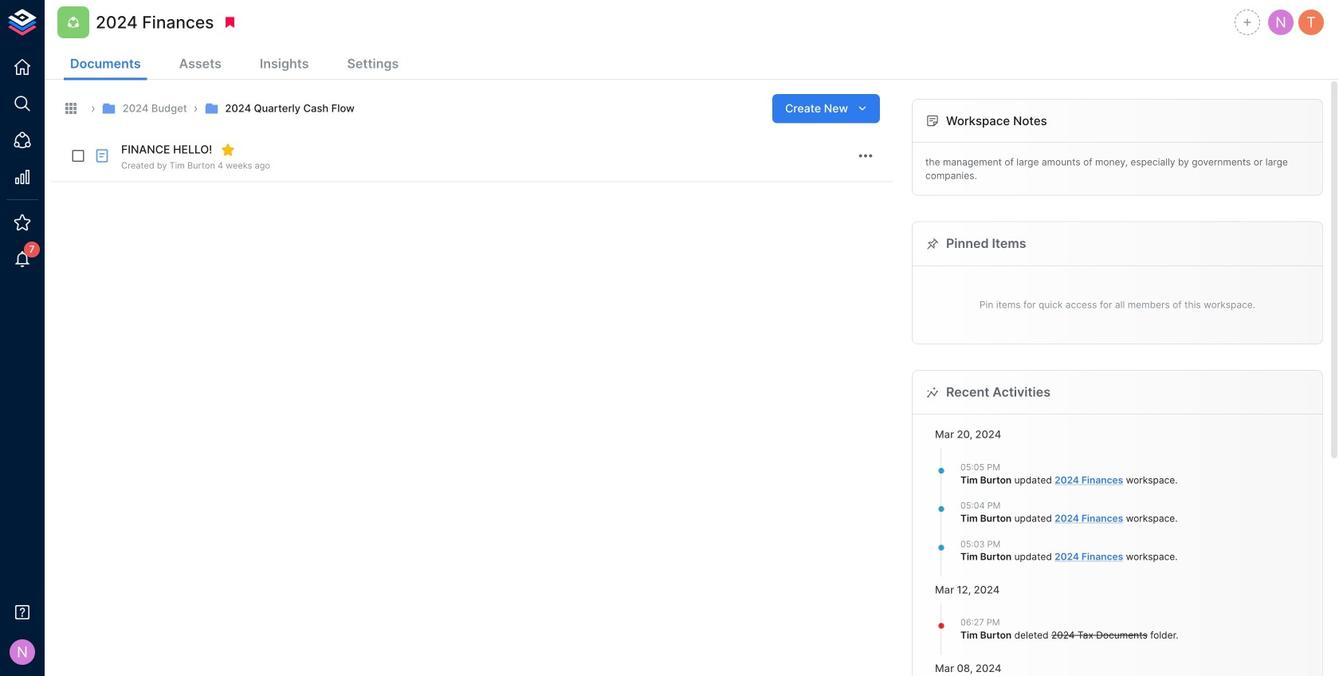 Task type: vqa. For each thing, say whether or not it's contained in the screenshot.
Hide Wiki image
no



Task type: locate. For each thing, give the bounding box(es) containing it.
remove bookmark image
[[223, 15, 237, 30]]



Task type: describe. For each thing, give the bounding box(es) containing it.
remove favorite image
[[221, 143, 235, 157]]



